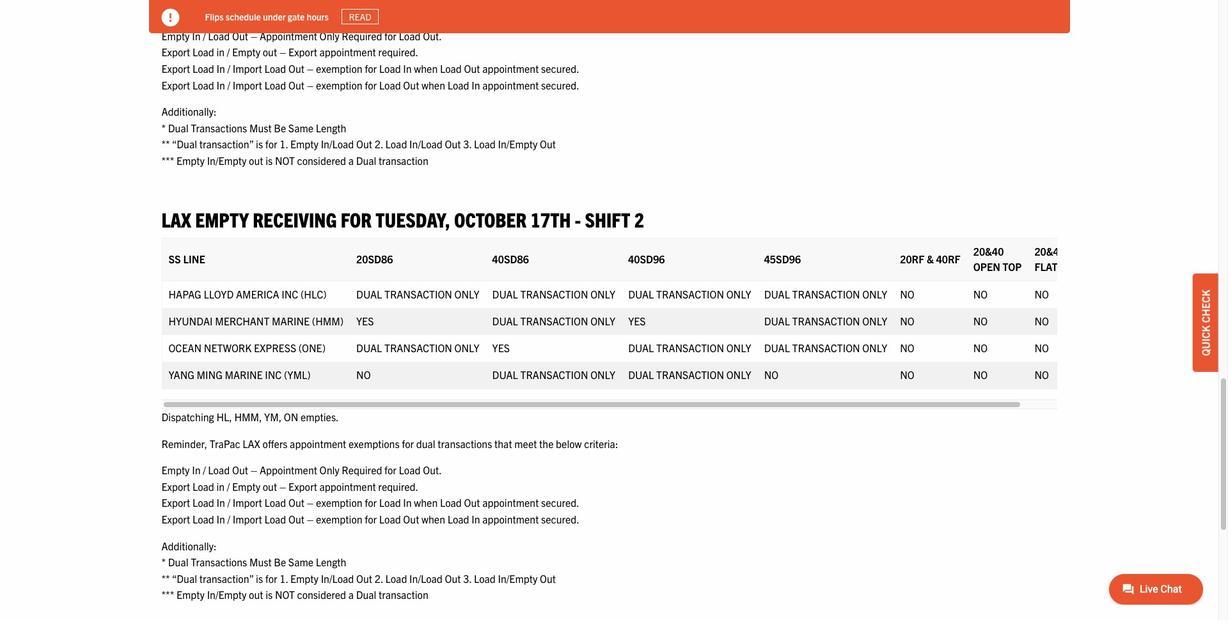Task type: vqa. For each thing, say whether or not it's contained in the screenshot.


Task type: describe. For each thing, give the bounding box(es) containing it.
1 3. from the top
[[463, 138, 472, 151]]

1 appointment from the top
[[260, 29, 317, 42]]

1 must from the top
[[249, 121, 272, 134]]

20&40 open top
[[973, 245, 1022, 273]]

2 transactions from the top
[[438, 437, 492, 450]]

1 offers from the top
[[263, 3, 288, 16]]

inc for (yml)
[[265, 368, 282, 381]]

2 must from the top
[[249, 556, 272, 569]]

&
[[927, 253, 934, 265]]

1 trapac from the top
[[210, 3, 240, 16]]

1 reminder, from the top
[[162, 3, 207, 16]]

hl,
[[216, 411, 232, 423]]

1 required from the top
[[342, 29, 382, 42]]

3 exemption from the top
[[316, 497, 362, 509]]

2 only from the top
[[320, 464, 339, 477]]

ocean network express (one)
[[169, 342, 326, 354]]

2 same from the top
[[288, 556, 314, 569]]

1 * from the top
[[162, 121, 166, 134]]

1 that from the top
[[495, 3, 512, 16]]

1 vertical spatial lax
[[162, 206, 191, 231]]

1 exemptions from the top
[[349, 3, 400, 16]]

4 secured. from the top
[[541, 513, 579, 526]]

hmm,
[[234, 411, 262, 423]]

flat
[[1035, 260, 1058, 273]]

marine for merchant
[[272, 315, 310, 328]]

2 3. from the top
[[463, 572, 472, 585]]

2
[[634, 206, 644, 231]]

marine for ming
[[225, 368, 263, 381]]

45sd96
[[764, 253, 801, 265]]

top
[[1003, 260, 1022, 273]]

2 reminder, trapac lax offers appointment exemptions for dual transactions that meet the below criteria: from the top
[[162, 437, 618, 450]]

network
[[204, 342, 252, 354]]

2 appointment from the top
[[260, 464, 317, 477]]

1 same from the top
[[288, 121, 314, 134]]

(hmm)
[[312, 315, 344, 328]]

20&40 for open
[[973, 245, 1004, 258]]

3 secured. from the top
[[541, 497, 579, 509]]

2 transactions from the top
[[191, 556, 247, 569]]

hyundai
[[169, 315, 213, 328]]

check
[[1199, 290, 1212, 323]]

october
[[454, 206, 527, 231]]

40rf
[[936, 253, 961, 265]]

hapag lloyd america inc (hlc)
[[169, 288, 327, 301]]

4 import from the top
[[233, 513, 262, 526]]

empties.
[[301, 411, 339, 423]]

hyundai merchant marine (hmm)
[[169, 315, 344, 328]]

hours
[[307, 11, 329, 22]]

2 1. from the top
[[280, 572, 288, 585]]

receiving
[[253, 206, 337, 231]]

1 meet from the top
[[515, 3, 537, 16]]

2 vertical spatial lax
[[243, 437, 260, 450]]

express
[[254, 342, 296, 354]]

empty
[[195, 206, 249, 231]]

1 *** from the top
[[162, 154, 174, 167]]

open
[[973, 260, 1000, 273]]

2 offers from the top
[[263, 437, 288, 450]]

2 out. from the top
[[423, 464, 442, 477]]

1 import from the top
[[233, 62, 262, 75]]

2 * from the top
[[162, 556, 166, 569]]

ming
[[197, 368, 222, 381]]

2 a from the top
[[348, 589, 354, 602]]

hapag
[[169, 288, 201, 301]]

lloyd
[[204, 288, 234, 301]]

1 a from the top
[[348, 154, 354, 167]]

2 ** from the top
[[162, 572, 170, 585]]

1 considered from the top
[[297, 154, 346, 167]]

20&40 for flat
[[1035, 245, 1065, 258]]

1 dual from the top
[[416, 3, 435, 16]]

ym,
[[264, 411, 282, 423]]

1 transactions from the top
[[191, 121, 247, 134]]

line
[[183, 253, 205, 265]]

quick check link
[[1193, 274, 1219, 372]]

1 required. from the top
[[378, 46, 418, 58]]

20&40 flat rack
[[1035, 245, 1087, 273]]

flips schedule under gate hours
[[205, 11, 329, 22]]

2 considered from the top
[[297, 589, 346, 602]]

4 exemption from the top
[[316, 513, 362, 526]]

1 exemption from the top
[[316, 62, 362, 75]]

2 additionally: from the top
[[162, 540, 217, 552]]

1 below from the top
[[556, 3, 582, 16]]

1 out. from the top
[[423, 29, 442, 42]]

2 trapac from the top
[[210, 437, 240, 450]]

rack
[[1060, 260, 1087, 273]]

for
[[341, 206, 372, 231]]

2 length from the top
[[316, 556, 346, 569]]

america
[[236, 288, 279, 301]]

schedule
[[226, 11, 261, 22]]

2 "dual from the top
[[172, 572, 197, 585]]

40sd96
[[628, 253, 665, 265]]

quick check
[[1199, 290, 1212, 356]]

2 exemption from the top
[[316, 78, 362, 91]]

dispatching hl, hmm, ym, on empties.
[[162, 411, 339, 423]]



Task type: locate. For each thing, give the bounding box(es) containing it.
meet
[[515, 3, 537, 16], [515, 437, 537, 450]]

empty in / load out – appointment only required for load out. export load in / empty out – export appointment required. export load in / import load out – exemption for load in when load out appointment secured. export load in / import load out – exemption for load out when load in appointment secured.
[[162, 29, 579, 91], [162, 464, 579, 526]]

20sd86
[[356, 253, 393, 265]]

0 vertical spatial must
[[249, 121, 272, 134]]

1 transaction" from the top
[[199, 138, 254, 151]]

reminder, trapac lax offers appointment exemptions for dual transactions that meet the below criteria:
[[162, 3, 618, 16], [162, 437, 618, 450]]

yes
[[356, 315, 374, 328], [628, 315, 646, 328], [492, 342, 510, 354]]

1 vertical spatial additionally: * dual transactions must be same length ** "dual transaction" is for 1. empty in/load out 2. load in/load out 3. load in/empty out *** empty in/empty out is not considered a dual transaction
[[162, 540, 556, 602]]

0 vertical spatial 1.
[[280, 138, 288, 151]]

lax up ss
[[162, 206, 191, 231]]

20&40 up flat
[[1035, 245, 1065, 258]]

0 vertical spatial additionally: * dual transactions must be same length ** "dual transaction" is for 1. empty in/load out 2. load in/load out 3. load in/empty out *** empty in/empty out is not considered a dual transaction
[[162, 105, 556, 167]]

lax empty receiving           for tuesday, october 17th              - shift 2
[[162, 206, 644, 231]]

1 vertical spatial reminder, trapac lax offers appointment exemptions for dual transactions that meet the below criteria:
[[162, 437, 618, 450]]

0 vertical spatial the
[[539, 3, 554, 16]]

in/load
[[321, 138, 354, 151], [409, 138, 443, 151], [321, 572, 354, 585], [409, 572, 443, 585]]

1 vertical spatial below
[[556, 437, 582, 450]]

1 vertical spatial same
[[288, 556, 314, 569]]

0 vertical spatial not
[[275, 154, 295, 167]]

appointment
[[290, 3, 346, 16], [320, 46, 376, 58], [482, 62, 539, 75], [482, 78, 539, 91], [290, 437, 346, 450], [320, 480, 376, 493], [482, 497, 539, 509], [482, 513, 539, 526]]

0 horizontal spatial marine
[[225, 368, 263, 381]]

0 vertical spatial inc
[[282, 288, 298, 301]]

20rf & 40rf
[[900, 253, 961, 265]]

1 vertical spatial inc
[[265, 368, 282, 381]]

0 vertical spatial considered
[[297, 154, 346, 167]]

1 vertical spatial only
[[320, 464, 339, 477]]

marine down ocean network express (one) at the bottom of page
[[225, 368, 263, 381]]

2 *** from the top
[[162, 589, 174, 602]]

solid image
[[162, 9, 179, 27]]

2 below from the top
[[556, 437, 582, 450]]

reminder,
[[162, 3, 207, 16], [162, 437, 207, 450]]

appointment down gate
[[260, 29, 317, 42]]

1 vertical spatial transactions
[[438, 437, 492, 450]]

only
[[320, 29, 339, 42], [320, 464, 339, 477]]

2.
[[375, 138, 383, 151], [375, 572, 383, 585]]

no
[[900, 288, 915, 301], [973, 288, 988, 301], [1035, 288, 1049, 301], [900, 315, 915, 328], [973, 315, 988, 328], [1035, 315, 1049, 328], [900, 342, 915, 354], [973, 342, 988, 354], [1035, 342, 1049, 354], [356, 368, 371, 381], [764, 368, 779, 381], [900, 368, 915, 381], [973, 368, 988, 381], [1035, 368, 1049, 381]]

0 vertical spatial lax
[[243, 3, 260, 16]]

marine up express
[[272, 315, 310, 328]]

1 the from the top
[[539, 3, 554, 16]]

exemptions
[[349, 3, 400, 16], [349, 437, 400, 450]]

1 vertical spatial dual
[[416, 437, 435, 450]]

2 import from the top
[[233, 78, 262, 91]]

ss line
[[169, 253, 205, 265]]

0 vertical spatial below
[[556, 3, 582, 16]]

2 transaction from the top
[[379, 589, 428, 602]]

0 vertical spatial offers
[[263, 3, 288, 16]]

1 vertical spatial that
[[495, 437, 512, 450]]

length
[[316, 121, 346, 134], [316, 556, 346, 569]]

in
[[192, 29, 201, 42], [217, 62, 225, 75], [403, 62, 412, 75], [217, 78, 225, 91], [472, 78, 480, 91], [192, 464, 201, 477], [217, 497, 225, 509], [403, 497, 412, 509], [217, 513, 225, 526], [472, 513, 480, 526]]

*
[[162, 121, 166, 134], [162, 556, 166, 569]]

a
[[348, 154, 354, 167], [348, 589, 354, 602]]

ss
[[169, 253, 181, 265]]

**
[[162, 138, 170, 151], [162, 572, 170, 585]]

1 vertical spatial ***
[[162, 589, 174, 602]]

1 vertical spatial 1.
[[280, 572, 288, 585]]

0 vertical spatial only
[[320, 29, 339, 42]]

2 dual from the top
[[416, 437, 435, 450]]

transaction"
[[199, 138, 254, 151], [199, 572, 254, 585]]

1.
[[280, 138, 288, 151], [280, 572, 288, 585]]

/
[[203, 29, 206, 42], [227, 46, 230, 58], [227, 62, 230, 75], [227, 78, 230, 91], [203, 464, 206, 477], [227, 480, 230, 493], [227, 497, 230, 509], [227, 513, 230, 526]]

0 vertical spatial *
[[162, 121, 166, 134]]

0 horizontal spatial 20&40
[[973, 245, 1004, 258]]

2 required from the top
[[342, 464, 382, 477]]

2 20&40 from the left
[[1035, 245, 1065, 258]]

inc left (hlc)
[[282, 288, 298, 301]]

"dual
[[172, 138, 197, 151], [172, 572, 197, 585]]

1 vertical spatial empty in / load out – appointment only required for load out. export load in / empty out – export appointment required. export load in / import load out – exemption for load in when load out appointment secured. export load in / import load out – exemption for load out when load in appointment secured.
[[162, 464, 579, 526]]

0 vertical spatial required
[[342, 29, 382, 42]]

0 vertical spatial 2.
[[375, 138, 383, 151]]

(hlc)
[[301, 288, 327, 301]]

2 secured. from the top
[[541, 78, 579, 91]]

(one)
[[299, 342, 326, 354]]

1 vertical spatial must
[[249, 556, 272, 569]]

on
[[284, 411, 298, 423]]

lax left under
[[243, 3, 260, 16]]

0 vertical spatial reminder, trapac lax offers appointment exemptions for dual transactions that meet the below criteria:
[[162, 3, 618, 16]]

0 vertical spatial transaction"
[[199, 138, 254, 151]]

1 reminder, trapac lax offers appointment exemptions for dual transactions that meet the below criteria: from the top
[[162, 3, 618, 16]]

1 20&40 from the left
[[973, 245, 1004, 258]]

the
[[539, 3, 554, 16], [539, 437, 554, 450]]

in/empty
[[498, 138, 538, 151], [207, 154, 247, 167], [498, 572, 538, 585], [207, 589, 247, 602]]

ocean
[[169, 342, 202, 354]]

2 not from the top
[[275, 589, 295, 602]]

transaction
[[379, 154, 428, 167], [379, 589, 428, 602]]

not
[[275, 154, 295, 167], [275, 589, 295, 602]]

0 vertical spatial dual
[[416, 3, 435, 16]]

dual
[[356, 288, 382, 301], [492, 288, 518, 301], [628, 288, 654, 301], [764, 288, 790, 301], [492, 315, 518, 328], [764, 315, 790, 328], [356, 342, 382, 354], [628, 342, 654, 354], [764, 342, 790, 354], [492, 368, 518, 381], [628, 368, 654, 381]]

1 vertical spatial transaction
[[379, 589, 428, 602]]

0 vertical spatial that
[[495, 3, 512, 16]]

1 vertical spatial offers
[[263, 437, 288, 450]]

gate
[[288, 11, 305, 22]]

0 horizontal spatial yes
[[356, 315, 374, 328]]

–
[[251, 29, 257, 42], [279, 46, 286, 58], [307, 62, 314, 75], [307, 78, 314, 91], [251, 464, 257, 477], [279, 480, 286, 493], [307, 497, 314, 509], [307, 513, 314, 526]]

1 additionally: from the top
[[162, 105, 217, 118]]

0 vertical spatial a
[[348, 154, 354, 167]]

0 vertical spatial same
[[288, 121, 314, 134]]

1 vertical spatial required.
[[378, 480, 418, 493]]

1 vertical spatial out.
[[423, 464, 442, 477]]

yang
[[169, 368, 194, 381]]

1 2. from the top
[[375, 138, 383, 151]]

considered
[[297, 154, 346, 167], [297, 589, 346, 602]]

2 exemptions from the top
[[349, 437, 400, 450]]

below
[[556, 3, 582, 16], [556, 437, 582, 450]]

read
[[349, 11, 372, 22]]

1 ** from the top
[[162, 138, 170, 151]]

20rf
[[900, 253, 925, 265]]

read link
[[342, 9, 379, 24]]

in
[[217, 46, 225, 58], [217, 480, 225, 493]]

1 vertical spatial 3.
[[463, 572, 472, 585]]

***
[[162, 154, 174, 167], [162, 589, 174, 602]]

2 criteria: from the top
[[584, 437, 618, 450]]

1 vertical spatial length
[[316, 556, 346, 569]]

dual
[[416, 3, 435, 16], [416, 437, 435, 450]]

only down hours
[[320, 29, 339, 42]]

inc
[[282, 288, 298, 301], [265, 368, 282, 381]]

reminder, down dispatching
[[162, 437, 207, 450]]

1 transactions from the top
[[438, 3, 492, 16]]

0 vertical spatial be
[[274, 121, 286, 134]]

2 additionally: * dual transactions must be same length ** "dual transaction" is for 1. empty in/load out 2. load in/load out 3. load in/empty out *** empty in/empty out is not considered a dual transaction from the top
[[162, 540, 556, 602]]

0 vertical spatial reminder,
[[162, 3, 207, 16]]

(yml)
[[284, 368, 311, 381]]

0 vertical spatial in
[[217, 46, 225, 58]]

1 vertical spatial transactions
[[191, 556, 247, 569]]

0 vertical spatial criteria:
[[584, 3, 618, 16]]

trapac
[[210, 3, 240, 16], [210, 437, 240, 450]]

1 vertical spatial additionally:
[[162, 540, 217, 552]]

additionally: * dual transactions must be same length ** "dual transaction" is for 1. empty in/load out 2. load in/load out 3. load in/empty out *** empty in/empty out is not considered a dual transaction
[[162, 105, 556, 167], [162, 540, 556, 602]]

1 vertical spatial criteria:
[[584, 437, 618, 450]]

secured.
[[541, 62, 579, 75], [541, 78, 579, 91], [541, 497, 579, 509], [541, 513, 579, 526]]

0 vertical spatial transaction
[[379, 154, 428, 167]]

2 in from the top
[[217, 480, 225, 493]]

0 vertical spatial empty in / load out – appointment only required for load out. export load in / empty out – export appointment required. export load in / import load out – exemption for load in when load out appointment secured. export load in / import load out – exemption for load out when load in appointment secured.
[[162, 29, 579, 91]]

3.
[[463, 138, 472, 151], [463, 572, 472, 585]]

0 vertical spatial out.
[[423, 29, 442, 42]]

1 not from the top
[[275, 154, 295, 167]]

lax
[[243, 3, 260, 16], [162, 206, 191, 231], [243, 437, 260, 450]]

1 criteria: from the top
[[584, 3, 618, 16]]

20&40 inside "20&40 flat rack"
[[1035, 245, 1065, 258]]

1 vertical spatial 2.
[[375, 572, 383, 585]]

0 vertical spatial "dual
[[172, 138, 197, 151]]

when
[[414, 62, 438, 75], [422, 78, 445, 91], [414, 497, 438, 509], [422, 513, 445, 526]]

1 be from the top
[[274, 121, 286, 134]]

2 required. from the top
[[378, 480, 418, 493]]

2 horizontal spatial yes
[[628, 315, 646, 328]]

yang ming marine inc (yml)
[[169, 368, 311, 381]]

dispatching
[[162, 411, 214, 423]]

1 vertical spatial a
[[348, 589, 354, 602]]

lax down dispatching hl, hmm, ym, on empties.
[[243, 437, 260, 450]]

1 vertical spatial considered
[[297, 589, 346, 602]]

2 meet from the top
[[515, 437, 537, 450]]

2 that from the top
[[495, 437, 512, 450]]

2 be from the top
[[274, 556, 286, 569]]

must
[[249, 121, 272, 134], [249, 556, 272, 569]]

load
[[208, 29, 230, 42], [399, 29, 421, 42], [192, 46, 214, 58], [192, 62, 214, 75], [264, 62, 286, 75], [379, 62, 401, 75], [440, 62, 462, 75], [192, 78, 214, 91], [264, 78, 286, 91], [379, 78, 401, 91], [448, 78, 469, 91], [385, 138, 407, 151], [474, 138, 496, 151], [208, 464, 230, 477], [399, 464, 421, 477], [192, 480, 214, 493], [192, 497, 214, 509], [264, 497, 286, 509], [379, 497, 401, 509], [440, 497, 462, 509], [192, 513, 214, 526], [264, 513, 286, 526], [379, 513, 401, 526], [448, 513, 469, 526], [385, 572, 407, 585], [474, 572, 496, 585]]

2 empty in / load out – appointment only required for load out. export load in / empty out – export appointment required. export load in / import load out – exemption for load in when load out appointment secured. export load in / import load out – exemption for load out when load in appointment secured. from the top
[[162, 464, 579, 526]]

additionally:
[[162, 105, 217, 118], [162, 540, 217, 552]]

0 vertical spatial trapac
[[210, 3, 240, 16]]

offers left gate
[[263, 3, 288, 16]]

17th
[[531, 206, 571, 231]]

1 vertical spatial meet
[[515, 437, 537, 450]]

inc for (hlc)
[[282, 288, 298, 301]]

is
[[256, 138, 263, 151], [266, 154, 273, 167], [256, 572, 263, 585], [266, 589, 273, 602]]

1 vertical spatial the
[[539, 437, 554, 450]]

1 horizontal spatial 20&40
[[1035, 245, 1065, 258]]

1 vertical spatial *
[[162, 556, 166, 569]]

1 empty in / load out – appointment only required for load out. export load in / empty out – export appointment required. export load in / import load out – exemption for load in when load out appointment secured. export load in / import load out – exemption for load out when load in appointment secured. from the top
[[162, 29, 579, 91]]

appointment
[[260, 29, 317, 42], [260, 464, 317, 477]]

20&40 inside 20&40 open top
[[973, 245, 1004, 258]]

0 vertical spatial ***
[[162, 154, 174, 167]]

1 vertical spatial **
[[162, 572, 170, 585]]

1 horizontal spatial yes
[[492, 342, 510, 354]]

merchant
[[215, 315, 270, 328]]

1 vertical spatial "dual
[[172, 572, 197, 585]]

exemption
[[316, 62, 362, 75], [316, 78, 362, 91], [316, 497, 362, 509], [316, 513, 362, 526]]

be
[[274, 121, 286, 134], [274, 556, 286, 569]]

required.
[[378, 46, 418, 58], [378, 480, 418, 493]]

0 vertical spatial 3.
[[463, 138, 472, 151]]

1 vertical spatial exemptions
[[349, 437, 400, 450]]

40sd86
[[492, 253, 529, 265]]

only down empties.
[[320, 464, 339, 477]]

reminder, left schedule
[[162, 3, 207, 16]]

export
[[162, 46, 190, 58], [289, 46, 317, 58], [162, 62, 190, 75], [162, 78, 190, 91], [162, 480, 190, 493], [289, 480, 317, 493], [162, 497, 190, 509], [162, 513, 190, 526]]

20&40
[[973, 245, 1004, 258], [1035, 245, 1065, 258]]

3 import from the top
[[233, 497, 262, 509]]

0 vertical spatial meet
[[515, 3, 537, 16]]

0 vertical spatial required.
[[378, 46, 418, 58]]

0 vertical spatial appointment
[[260, 29, 317, 42]]

inc left the (yml)
[[265, 368, 282, 381]]

for
[[402, 3, 414, 16], [385, 29, 397, 42], [365, 62, 377, 75], [365, 78, 377, 91], [265, 138, 277, 151], [402, 437, 414, 450], [385, 464, 397, 477], [365, 497, 377, 509], [365, 513, 377, 526], [265, 572, 277, 585]]

quick
[[1199, 325, 1212, 356]]

required
[[342, 29, 382, 42], [342, 464, 382, 477]]

1 vertical spatial be
[[274, 556, 286, 569]]

1 vertical spatial in
[[217, 480, 225, 493]]

1 "dual from the top
[[172, 138, 197, 151]]

trapac left under
[[210, 3, 240, 16]]

1 vertical spatial marine
[[225, 368, 263, 381]]

1 vertical spatial trapac
[[210, 437, 240, 450]]

2 2. from the top
[[375, 572, 383, 585]]

1 in from the top
[[217, 46, 225, 58]]

0 vertical spatial additionally:
[[162, 105, 217, 118]]

20&40 up the open
[[973, 245, 1004, 258]]

0 vertical spatial length
[[316, 121, 346, 134]]

1 only from the top
[[320, 29, 339, 42]]

1 additionally: * dual transactions must be same length ** "dual transaction" is for 1. empty in/load out 2. load in/load out 3. load in/empty out *** empty in/empty out is not considered a dual transaction from the top
[[162, 105, 556, 167]]

-
[[575, 206, 581, 231]]

2 reminder, from the top
[[162, 437, 207, 450]]

appointment down on
[[260, 464, 317, 477]]

1 vertical spatial reminder,
[[162, 437, 207, 450]]

dual transaction only
[[356, 288, 480, 301], [492, 288, 616, 301], [628, 288, 751, 301], [764, 288, 887, 301], [492, 315, 616, 328], [764, 315, 887, 328], [356, 342, 480, 354], [628, 342, 751, 354], [764, 342, 887, 354], [492, 368, 616, 381], [628, 368, 751, 381]]

1 1. from the top
[[280, 138, 288, 151]]

2 the from the top
[[539, 437, 554, 450]]

0 vertical spatial transactions
[[191, 121, 247, 134]]

under
[[263, 11, 286, 22]]

0 vertical spatial transactions
[[438, 3, 492, 16]]

shift
[[585, 206, 630, 231]]

transactions
[[191, 121, 247, 134], [191, 556, 247, 569]]

1 vertical spatial appointment
[[260, 464, 317, 477]]

0 vertical spatial **
[[162, 138, 170, 151]]

0 vertical spatial exemptions
[[349, 3, 400, 16]]

1 vertical spatial required
[[342, 464, 382, 477]]

0 vertical spatial marine
[[272, 315, 310, 328]]

offers down ym,
[[263, 437, 288, 450]]

trapac down hl,
[[210, 437, 240, 450]]

tuesday,
[[376, 206, 450, 231]]

1 horizontal spatial marine
[[272, 315, 310, 328]]

1 vertical spatial not
[[275, 589, 295, 602]]

1 secured. from the top
[[541, 62, 579, 75]]

1 length from the top
[[316, 121, 346, 134]]

flips
[[205, 11, 224, 22]]

2 transaction" from the top
[[199, 572, 254, 585]]

1 transaction from the top
[[379, 154, 428, 167]]

1 vertical spatial transaction"
[[199, 572, 254, 585]]

import
[[233, 62, 262, 75], [233, 78, 262, 91], [233, 497, 262, 509], [233, 513, 262, 526]]



